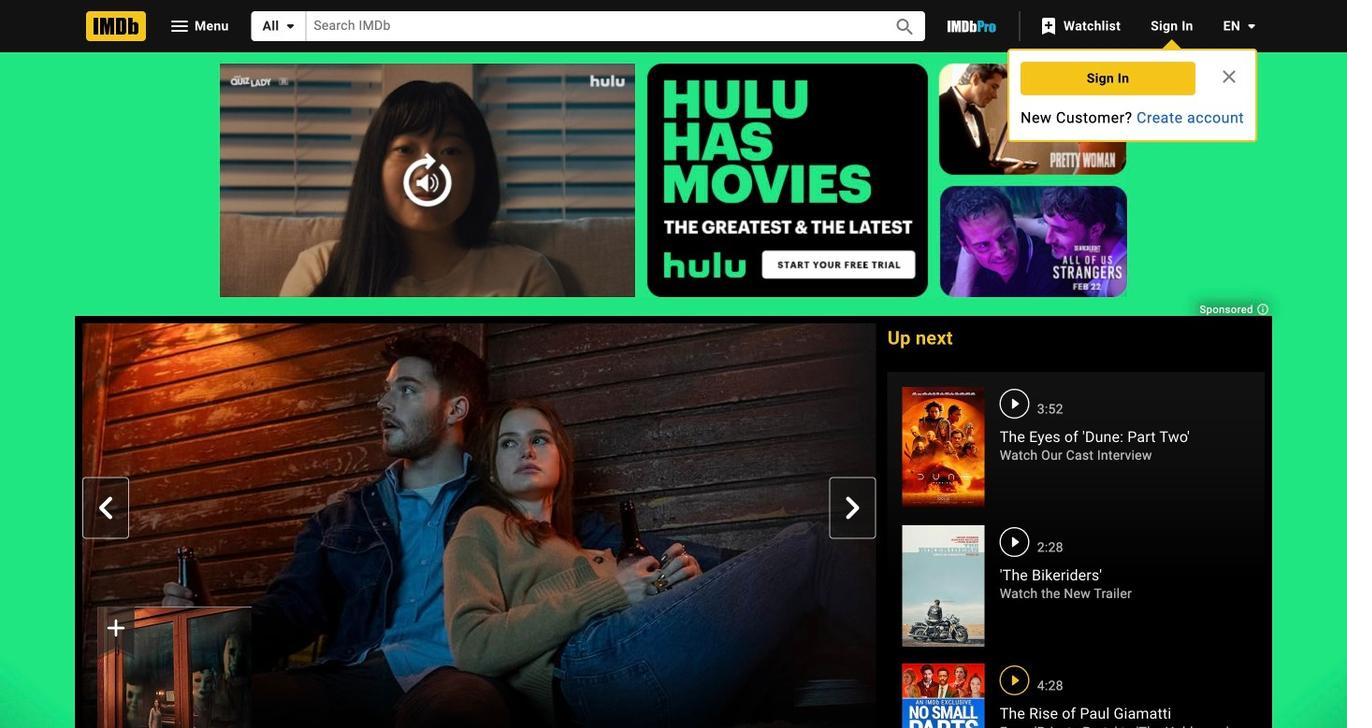 Task type: describe. For each thing, give the bounding box(es) containing it.
arrow drop down image
[[1241, 15, 1263, 37]]

#314 - paul giamatti image
[[903, 664, 985, 729]]

dune: part two image
[[903, 387, 985, 509]]

Search IMDb text field
[[306, 12, 873, 41]]

arrow drop down image
[[279, 15, 302, 37]]

the bikeriders image
[[903, 526, 985, 648]]

chevron right inline image
[[842, 497, 864, 520]]

'the strangers: chapter 1' reboots the horror franchise image
[[82, 324, 877, 729]]

home image
[[86, 11, 146, 41]]



Task type: vqa. For each thing, say whether or not it's contained in the screenshot.
THE DUNE: PART TWO Image
yes



Task type: locate. For each thing, give the bounding box(es) containing it.
None field
[[306, 12, 873, 41]]

close image
[[1218, 66, 1241, 88]]

chevron left inline image
[[95, 497, 117, 520]]

the strangers: chapter 1 image
[[97, 608, 252, 729], [97, 608, 252, 729]]

menu image
[[168, 15, 191, 37]]

group
[[82, 324, 877, 729], [97, 608, 252, 729]]

None search field
[[251, 11, 925, 41]]

submit search image
[[894, 16, 916, 38]]

watchlist image
[[1038, 15, 1060, 37]]



